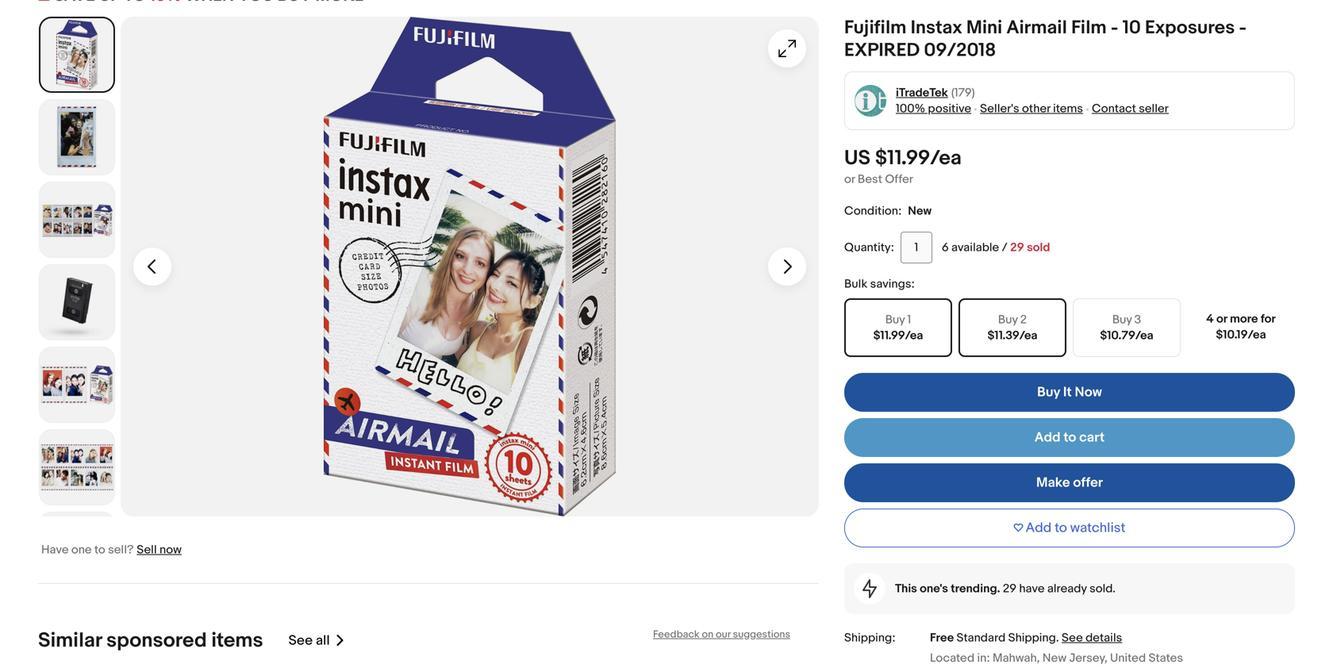 Task type: locate. For each thing, give the bounding box(es) containing it.
see
[[1062, 631, 1083, 645], [289, 633, 313, 649]]

available
[[952, 241, 999, 255]]

buy it now link
[[844, 373, 1295, 412]]

buy inside buy 3 $10.79/ea
[[1112, 313, 1132, 327]]

items right other
[[1053, 102, 1083, 116]]

0 vertical spatial $11.99/ea
[[875, 146, 962, 171]]

or inside 4 or more for $10.19/ea
[[1217, 312, 1227, 326]]

0 horizontal spatial or
[[844, 172, 855, 187]]

make offer
[[1036, 475, 1103, 491]]

condition: new
[[844, 204, 932, 218]]

make
[[1036, 475, 1070, 491]]

itradetek link
[[896, 85, 948, 101]]

jersey,
[[1069, 651, 1108, 666]]

100%
[[896, 102, 925, 116]]

or
[[844, 172, 855, 187], [1217, 312, 1227, 326]]

1 horizontal spatial items
[[1053, 102, 1083, 116]]

see left "all"
[[289, 633, 313, 649]]

add inside add to watchlist button
[[1026, 520, 1052, 537]]

or left best
[[844, 172, 855, 187]]

0 vertical spatial add
[[1035, 429, 1061, 446]]

1 horizontal spatial -
[[1239, 17, 1247, 39]]

seller's
[[980, 102, 1019, 116]]

Quantity: text field
[[901, 232, 932, 264]]

0 vertical spatial to
[[1064, 429, 1076, 446]]

buy left it
[[1037, 384, 1060, 401]]

shipping
[[1008, 631, 1056, 645]]

- left 10
[[1111, 17, 1118, 39]]

$11.99/ea
[[875, 146, 962, 171], [873, 329, 923, 343]]

- right exposures
[[1239, 17, 1247, 39]]

1 horizontal spatial new
[[1043, 651, 1067, 666]]

on
[[702, 629, 714, 641]]

see details link
[[1062, 631, 1122, 645]]

2 - from the left
[[1239, 17, 1247, 39]]

see inside see all link
[[289, 633, 313, 649]]

buy
[[885, 313, 905, 327], [998, 313, 1018, 327], [1112, 313, 1132, 327], [1037, 384, 1060, 401]]

located
[[930, 651, 975, 666]]

29 for have
[[1003, 582, 1017, 596]]

contact seller
[[1092, 102, 1169, 116]]

see right . in the bottom of the page
[[1062, 631, 1083, 645]]

sold.
[[1090, 582, 1116, 596]]

free standard shipping . see details located in: mahwah, new jersey, united states
[[930, 631, 1183, 666]]

buy left 2
[[998, 313, 1018, 327]]

/
[[1002, 241, 1008, 255]]

now
[[159, 543, 182, 557]]

buy left 1
[[885, 313, 905, 327]]

new up "quantity:" text field
[[908, 204, 932, 218]]

buy 2 $11.39/ea
[[988, 313, 1038, 343]]

(179)
[[951, 86, 975, 100]]

similar sponsored items
[[38, 629, 263, 653]]

$11.39/ea
[[988, 329, 1038, 343]]

items left see all text box
[[211, 629, 263, 653]]

add down make
[[1026, 520, 1052, 537]]

add
[[1035, 429, 1061, 446], [1026, 520, 1052, 537]]

offer
[[885, 172, 913, 187]]

new down . in the bottom of the page
[[1043, 651, 1067, 666]]

0 horizontal spatial new
[[908, 204, 932, 218]]

for
[[1261, 312, 1276, 326]]

to
[[1064, 429, 1076, 446], [1055, 520, 1067, 537], [94, 543, 105, 557]]

seller's other items
[[980, 102, 1083, 116]]

buy inside buy 2 $11.39/ea
[[998, 313, 1018, 327]]

fujifilm instax mini airmail film - 10 exposures - expired 09/2018 - picture 1 of 7 image
[[121, 17, 819, 517]]

contact seller link
[[1092, 102, 1169, 116]]

sell
[[137, 543, 157, 557]]

0 vertical spatial new
[[908, 204, 932, 218]]

6 available / 29 sold
[[942, 241, 1050, 255]]

sold
[[1027, 241, 1050, 255]]

picture 1 of 7 image
[[40, 18, 113, 91]]

0 vertical spatial items
[[1053, 102, 1083, 116]]

1 vertical spatial or
[[1217, 312, 1227, 326]]

$11.99/ea down 1
[[873, 329, 923, 343]]

united
[[1110, 651, 1146, 666]]

1 vertical spatial items
[[211, 629, 263, 653]]

fujifilm instax mini airmail film - 10 exposures - expired 09/2018
[[844, 17, 1247, 62]]

-
[[1111, 17, 1118, 39], [1239, 17, 1247, 39]]

mahwah,
[[993, 651, 1040, 666]]

add inside add to cart link
[[1035, 429, 1061, 446]]

itradetek image
[[854, 85, 887, 117]]

1 horizontal spatial or
[[1217, 312, 1227, 326]]

states
[[1149, 651, 1183, 666]]

items for similar sponsored items
[[211, 629, 263, 653]]

add to watchlist
[[1026, 520, 1126, 537]]

offer
[[1073, 475, 1103, 491]]

buy inside buy 1 $11.99/ea
[[885, 313, 905, 327]]

to left 'watchlist'
[[1055, 520, 1067, 537]]

see all
[[289, 633, 330, 649]]

or inside us $11.99/ea or best offer
[[844, 172, 855, 187]]

See all text field
[[289, 633, 330, 649]]

sell?
[[108, 543, 134, 557]]

1 vertical spatial 29
[[1003, 582, 1017, 596]]

$10.19/ea
[[1216, 328, 1266, 342]]

sponsored
[[106, 629, 207, 653]]

positive
[[928, 102, 971, 116]]

buy left 3
[[1112, 313, 1132, 327]]

0 horizontal spatial items
[[211, 629, 263, 653]]

0 horizontal spatial see
[[289, 633, 313, 649]]

more
[[1230, 312, 1258, 326]]

to inside button
[[1055, 520, 1067, 537]]

to for watchlist
[[1055, 520, 1067, 537]]

see inside free standard shipping . see details located in: mahwah, new jersey, united states
[[1062, 631, 1083, 645]]

0 vertical spatial or
[[844, 172, 855, 187]]

09/2018
[[924, 39, 996, 62]]

bulk savings:
[[844, 277, 915, 291]]

$11.99/ea up offer
[[875, 146, 962, 171]]

1 vertical spatial new
[[1043, 651, 1067, 666]]

itradetek
[[896, 86, 948, 100]]

savings:
[[870, 277, 915, 291]]

1 vertical spatial to
[[1055, 520, 1067, 537]]

29 right '/'
[[1010, 241, 1024, 255]]

new inside free standard shipping . see details located in: mahwah, new jersey, united states
[[1043, 651, 1067, 666]]

our
[[716, 629, 731, 641]]

add left cart
[[1035, 429, 1061, 446]]

buy for 1
[[885, 313, 905, 327]]

add for add to cart
[[1035, 429, 1061, 446]]

29 left have
[[1003, 582, 1017, 596]]

one's
[[920, 582, 948, 596]]

0 horizontal spatial -
[[1111, 17, 1118, 39]]

to left cart
[[1064, 429, 1076, 446]]

other
[[1022, 102, 1051, 116]]

or right "4"
[[1217, 312, 1227, 326]]

items for seller's other items
[[1053, 102, 1083, 116]]

to right one
[[94, 543, 105, 557]]

0 vertical spatial 29
[[1010, 241, 1024, 255]]

1 horizontal spatial see
[[1062, 631, 1083, 645]]

1 vertical spatial add
[[1026, 520, 1052, 537]]



Task type: vqa. For each thing, say whether or not it's contained in the screenshot.
Shipping speed at the left top
no



Task type: describe. For each thing, give the bounding box(es) containing it.
2 vertical spatial to
[[94, 543, 105, 557]]

3
[[1135, 313, 1141, 327]]

one
[[71, 543, 92, 557]]

in:
[[977, 651, 990, 666]]

buy 1 $11.99/ea
[[873, 313, 923, 343]]

buy for it
[[1037, 384, 1060, 401]]

this
[[895, 582, 917, 596]]

new inside condition: new
[[908, 204, 932, 218]]

4 or more for $10.19/ea
[[1206, 312, 1276, 342]]

make offer link
[[844, 464, 1295, 502]]

see all link
[[289, 629, 346, 653]]

airmail
[[1007, 17, 1067, 39]]

seller
[[1139, 102, 1169, 116]]

buy 3 $10.79/ea
[[1100, 313, 1154, 343]]

details
[[1086, 631, 1122, 645]]

itradetek (179)
[[896, 86, 975, 100]]

1 vertical spatial $11.99/ea
[[873, 329, 923, 343]]

this one's trending. 29 have already sold.
[[895, 582, 1116, 596]]

mini
[[966, 17, 1002, 39]]

sell now link
[[137, 543, 182, 557]]

now
[[1075, 384, 1102, 401]]

4
[[1206, 312, 1214, 326]]

6
[[942, 241, 949, 255]]

best
[[858, 172, 882, 187]]

picture 6 of 7 image
[[40, 430, 114, 505]]

instax
[[911, 17, 962, 39]]

picture 3 of 7 image
[[40, 183, 114, 257]]

picture 5 of 7 image
[[40, 348, 114, 422]]

1
[[908, 313, 911, 327]]

add to cart link
[[844, 418, 1295, 457]]

picture 2 of 7 image
[[40, 100, 114, 175]]

buy it now
[[1037, 384, 1102, 401]]

have
[[1019, 582, 1045, 596]]

shipping:
[[844, 631, 896, 645]]

quantity:
[[844, 241, 894, 255]]

cart
[[1079, 429, 1105, 446]]

to for cart
[[1064, 429, 1076, 446]]

29 for sold
[[1010, 241, 1024, 255]]

100% positive link
[[896, 102, 971, 116]]

fujifilm
[[844, 17, 907, 39]]

feedback on our suggestions
[[653, 629, 790, 641]]

have
[[41, 543, 69, 557]]

100% positive
[[896, 102, 971, 116]]

condition:
[[844, 204, 902, 218]]

us $11.99/ea or best offer
[[844, 146, 962, 187]]

$11.99/ea inside us $11.99/ea or best offer
[[875, 146, 962, 171]]

feedback on our suggestions link
[[653, 629, 790, 641]]

2
[[1020, 313, 1027, 327]]

trending.
[[951, 582, 1000, 596]]

free
[[930, 631, 954, 645]]

have one to sell? sell now
[[41, 543, 182, 557]]

feedback
[[653, 629, 700, 641]]

add to cart
[[1035, 429, 1105, 446]]

buy for 2
[[998, 313, 1018, 327]]

all
[[316, 633, 330, 649]]

standard
[[957, 631, 1006, 645]]

add to watchlist button
[[844, 509, 1295, 548]]

already
[[1047, 582, 1087, 596]]

exposures
[[1145, 17, 1235, 39]]

add for add to watchlist
[[1026, 520, 1052, 537]]

.
[[1056, 631, 1059, 645]]

expired
[[844, 39, 920, 62]]

1 - from the left
[[1111, 17, 1118, 39]]

with details__icon image
[[863, 579, 877, 598]]

watchlist
[[1070, 520, 1126, 537]]

bulk
[[844, 277, 868, 291]]

seller's other items link
[[980, 102, 1083, 116]]

similar
[[38, 629, 102, 653]]

film
[[1071, 17, 1107, 39]]

$10.79/ea
[[1100, 329, 1154, 343]]

picture 4 of 7 image
[[40, 265, 114, 340]]

it
[[1063, 384, 1072, 401]]

buy for 3
[[1112, 313, 1132, 327]]

contact
[[1092, 102, 1136, 116]]

us
[[844, 146, 871, 171]]



